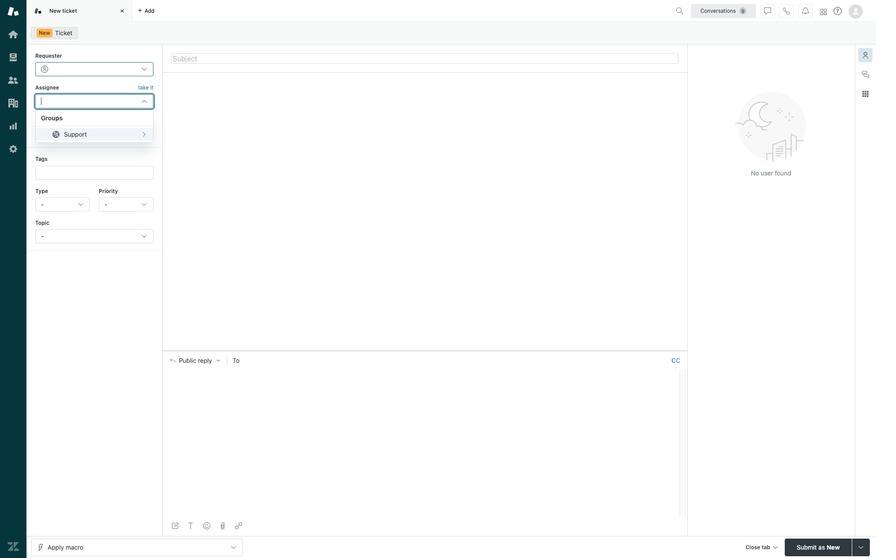 Task type: locate. For each thing, give the bounding box(es) containing it.
add link (cmd k) image
[[235, 522, 242, 530]]

apps image
[[862, 90, 869, 97]]

None field
[[41, 97, 137, 105], [42, 168, 145, 177], [41, 97, 137, 105], [42, 168, 145, 177]]

get help image
[[834, 7, 842, 15]]

tabs tab list
[[26, 0, 672, 22]]

zendesk image
[[7, 541, 19, 552]]

option
[[36, 128, 153, 141]]

views image
[[7, 52, 19, 63]]

secondary element
[[26, 24, 876, 42]]

add attachment image
[[219, 522, 226, 530]]

customer context image
[[862, 52, 869, 59]]

zendesk support image
[[7, 6, 19, 17]]

notifications image
[[802, 7, 809, 14]]

customers image
[[7, 75, 19, 86]]

list box
[[35, 110, 153, 143]]

admin image
[[7, 143, 19, 155]]

reporting image
[[7, 120, 19, 132]]

Subject field
[[171, 53, 679, 64]]

tab
[[26, 0, 132, 22]]

main element
[[0, 0, 26, 558]]

get started image
[[7, 29, 19, 40]]



Task type: describe. For each thing, give the bounding box(es) containing it.
format text image
[[187, 522, 194, 530]]

insert emojis image
[[203, 522, 210, 530]]

button displays agent's chat status as invisible. image
[[764, 7, 771, 14]]

minimize composer image
[[421, 347, 428, 354]]

close image
[[118, 7, 127, 15]]

draft mode image
[[172, 522, 179, 530]]

organizations image
[[7, 97, 19, 109]]

zendesk products image
[[821, 9, 827, 15]]



Task type: vqa. For each thing, say whether or not it's contained in the screenshot.
'Admin' image at the left top
yes



